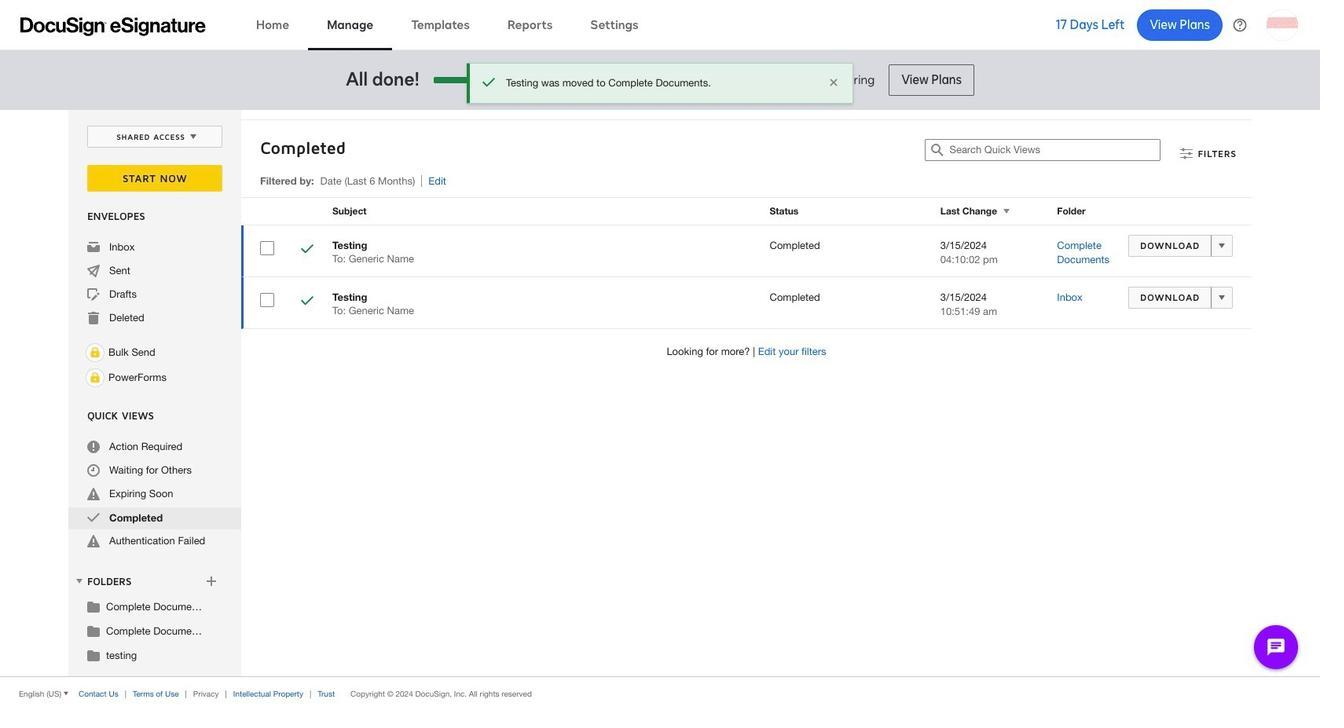 Task type: vqa. For each thing, say whether or not it's contained in the screenshot.
USE COOL Image
no



Task type: locate. For each thing, give the bounding box(es) containing it.
completed image
[[87, 512, 100, 524]]

1 vertical spatial lock image
[[86, 369, 105, 387]]

your uploaded profile image image
[[1267, 9, 1298, 40]]

folder image
[[87, 600, 100, 613]]

completed image
[[301, 243, 314, 258]]

1 folder image from the top
[[87, 625, 100, 637]]

status
[[506, 76, 816, 90]]

inbox image
[[87, 241, 100, 254]]

lock image
[[86, 343, 105, 362], [86, 369, 105, 387]]

draft image
[[87, 288, 100, 301]]

0 vertical spatial lock image
[[86, 343, 105, 362]]

1 lock image from the top
[[86, 343, 105, 362]]

secondary navigation region
[[68, 110, 1256, 677]]

0 vertical spatial folder image
[[87, 625, 100, 637]]

1 vertical spatial folder image
[[87, 649, 100, 662]]

more info region
[[0, 677, 1320, 710]]

folder image
[[87, 625, 100, 637], [87, 649, 100, 662]]



Task type: describe. For each thing, give the bounding box(es) containing it.
2 folder image from the top
[[87, 649, 100, 662]]

alert image
[[87, 535, 100, 548]]

completed image
[[301, 295, 314, 310]]

Search Quick Views text field
[[950, 140, 1160, 160]]

alert image
[[87, 488, 100, 501]]

clock image
[[87, 464, 100, 477]]

view folders image
[[73, 575, 86, 588]]

action required image
[[87, 441, 100, 453]]

trash image
[[87, 312, 100, 325]]

2 lock image from the top
[[86, 369, 105, 387]]

docusign esignature image
[[20, 17, 206, 36]]

sent image
[[87, 265, 100, 277]]



